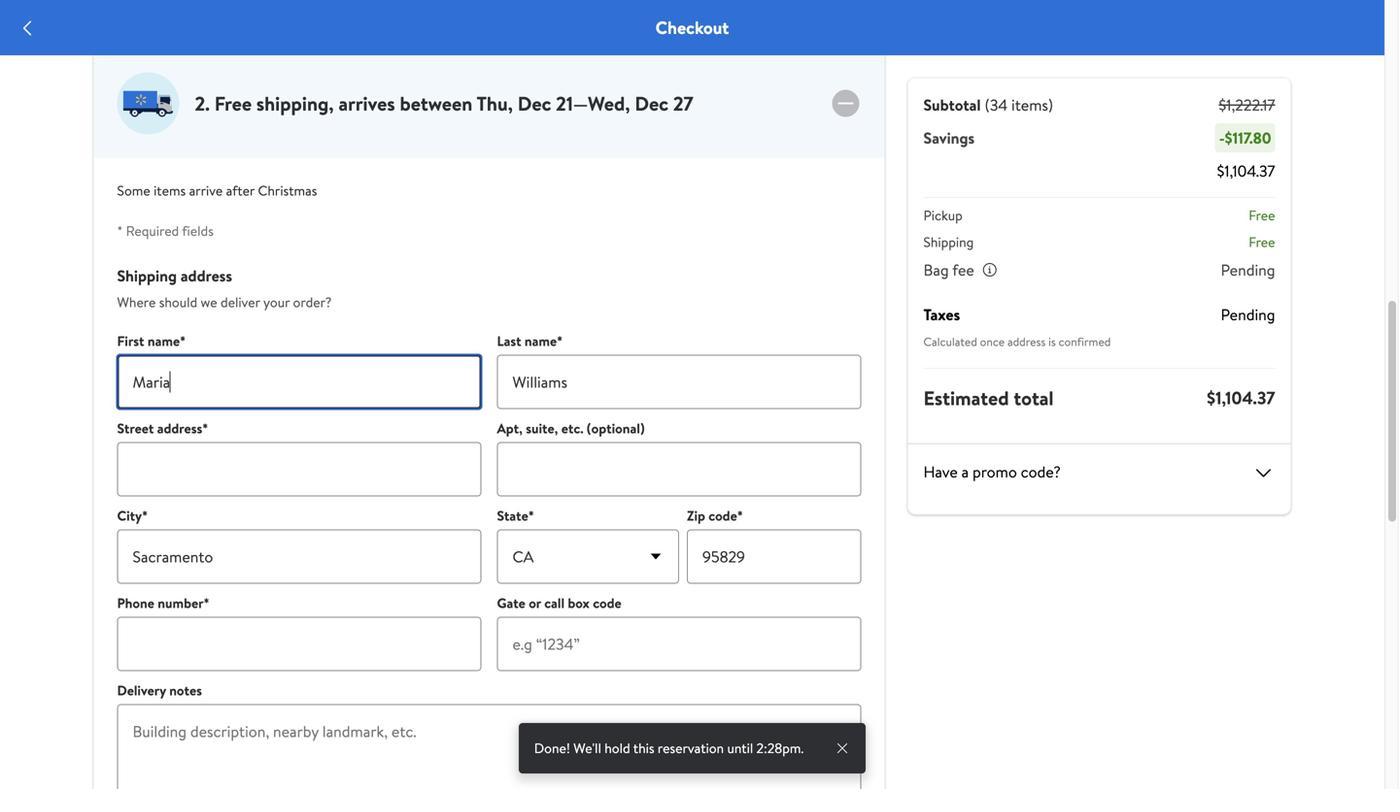 Task type: vqa. For each thing, say whether or not it's contained in the screenshot.
I want shipping & delivery savings with Walmart plus 'element'
no



Task type: locate. For each thing, give the bounding box(es) containing it.
last name*
[[497, 332, 563, 351]]

shipping,
[[256, 90, 334, 117]]

free for shipping
[[1249, 233, 1275, 252]]

0 vertical spatial pending
[[1221, 259, 1275, 281]]

$1,104.37 up have a promo code? image
[[1207, 386, 1275, 411]]

1 vertical spatial shipping
[[117, 265, 177, 287]]

0 horizontal spatial shipping
[[117, 265, 177, 287]]

we
[[201, 293, 217, 312]]

Delivery notes text field
[[117, 705, 861, 790]]

City* text field
[[117, 530, 481, 584]]

phone number*
[[117, 594, 209, 613]]

city*
[[117, 507, 148, 526]]

0 horizontal spatial name*
[[148, 332, 186, 351]]

Gate or call box code text field
[[497, 617, 861, 672]]

2 pending from the top
[[1221, 304, 1275, 326]]

calculated
[[924, 334, 977, 350]]

(optional)
[[587, 419, 645, 438]]

dec left "27"
[[635, 90, 669, 117]]

code*
[[709, 507, 743, 526]]

name* right first on the top of the page
[[148, 332, 186, 351]]

1 dec from the left
[[518, 90, 551, 117]]

0 horizontal spatial dec
[[518, 90, 551, 117]]

estimated total
[[924, 385, 1054, 412]]

1 horizontal spatial name*
[[525, 332, 563, 351]]

address inside the 'shipping address where should we deliver your order?'
[[181, 265, 232, 287]]

subtotal
[[924, 94, 981, 116]]

box
[[568, 594, 590, 613]]

pending
[[1221, 259, 1275, 281], [1221, 304, 1275, 326]]

checkout
[[656, 16, 729, 40]]

deliver
[[221, 293, 260, 312]]

name*
[[148, 332, 186, 351], [525, 332, 563, 351]]

promo
[[973, 462, 1017, 483]]

first name*
[[117, 332, 186, 351]]

shipping inside the 'shipping address where should we deliver your order?'
[[117, 265, 177, 287]]

should
[[159, 293, 197, 312]]

address
[[181, 265, 232, 287], [1008, 334, 1046, 350]]

call
[[544, 594, 565, 613]]

2 name* from the left
[[525, 332, 563, 351]]

learn more about bag fee image
[[982, 262, 998, 278]]

$117.80
[[1225, 127, 1271, 149]]

last
[[497, 332, 521, 351]]

shipping up where
[[117, 265, 177, 287]]

free
[[214, 90, 252, 117], [1249, 206, 1275, 225], [1249, 233, 1275, 252]]

1 horizontal spatial shipping
[[924, 233, 974, 252]]

until
[[727, 739, 753, 758]]

shipping down pickup
[[924, 233, 974, 252]]

some items arrive after christmas
[[117, 181, 317, 200]]

christmas
[[258, 181, 317, 200]]

1 vertical spatial free
[[1249, 206, 1275, 225]]

-
[[1219, 127, 1225, 149]]

0 vertical spatial $1,104.37
[[1217, 160, 1275, 182]]

notes
[[169, 681, 202, 700]]

address up we
[[181, 265, 232, 287]]

reservation
[[658, 739, 724, 758]]

0 vertical spatial address
[[181, 265, 232, 287]]

etc.
[[561, 419, 584, 438]]

fields
[[182, 221, 214, 240]]

fee
[[952, 259, 974, 281]]

arrive
[[189, 181, 223, 200]]

2 vertical spatial free
[[1249, 233, 1275, 252]]

0 horizontal spatial address
[[181, 265, 232, 287]]

1 vertical spatial $1,104.37
[[1207, 386, 1275, 411]]

dec right thu,
[[518, 90, 551, 117]]

required
[[126, 221, 179, 240]]

a
[[962, 462, 969, 483]]

order?
[[293, 293, 332, 312]]

shipping image
[[117, 72, 179, 134]]

0 vertical spatial shipping
[[924, 233, 974, 252]]

1 pending from the top
[[1221, 259, 1275, 281]]

name* right last
[[525, 332, 563, 351]]

$1,104.37 down -$117.80
[[1217, 160, 1275, 182]]

$1,222.17
[[1219, 94, 1275, 116]]

name* for last name*
[[525, 332, 563, 351]]

bag fee
[[924, 259, 974, 281]]

address left is
[[1008, 334, 1046, 350]]

2. free shipping, arrives between thu, dec 21—wed, dec 27
[[195, 90, 693, 117]]

1 name* from the left
[[148, 332, 186, 351]]

address*
[[157, 419, 208, 438]]

close image
[[835, 741, 850, 757]]

1 horizontal spatial dec
[[635, 90, 669, 117]]

1 vertical spatial address
[[1008, 334, 1046, 350]]

calculated once address is confirmed
[[924, 334, 1111, 350]]

have a promo code? image
[[1252, 462, 1275, 485]]

taxes
[[924, 304, 960, 326]]

$1,104.37
[[1217, 160, 1275, 182], [1207, 386, 1275, 411]]

confirmed
[[1059, 334, 1111, 350]]

Zip code* text field
[[687, 530, 861, 584]]

your
[[263, 293, 290, 312]]

shipping
[[924, 233, 974, 252], [117, 265, 177, 287]]

have
[[924, 462, 958, 483]]

0 vertical spatial free
[[214, 90, 252, 117]]

dec
[[518, 90, 551, 117], [635, 90, 669, 117]]

1 vertical spatial pending
[[1221, 304, 1275, 326]]

2:28pm.
[[757, 739, 804, 758]]

items
[[154, 181, 186, 200]]

pickup
[[924, 206, 963, 225]]



Task type: describe. For each thing, give the bounding box(es) containing it.
27
[[673, 90, 693, 117]]

have a promo code?
[[924, 462, 1061, 483]]

this
[[633, 739, 654, 758]]

shipping for shipping
[[924, 233, 974, 252]]

2 dec from the left
[[635, 90, 669, 117]]

zip
[[687, 507, 705, 526]]

where
[[117, 293, 156, 312]]

code?
[[1021, 462, 1061, 483]]

Apt, suite, etc. (optional) text field
[[497, 442, 861, 497]]

free for pickup
[[1249, 206, 1275, 225]]

apt, suite, etc. (optional)
[[497, 419, 645, 438]]

after
[[226, 181, 255, 200]]

once
[[980, 334, 1005, 350]]

apt,
[[497, 419, 523, 438]]

street
[[117, 419, 154, 438]]

Street address* text field
[[117, 442, 481, 497]]

name* for first name*
[[148, 332, 186, 351]]

21—wed,
[[556, 90, 630, 117]]

street address*
[[117, 419, 208, 438]]

Phone number* telephone field
[[117, 617, 481, 672]]

thu,
[[477, 90, 513, 117]]

number*
[[158, 594, 209, 613]]

suite,
[[526, 419, 558, 438]]

delivery
[[117, 681, 166, 700]]

phone
[[117, 594, 154, 613]]

shipping address where should we deliver your order?
[[117, 265, 332, 312]]

(34
[[985, 94, 1008, 116]]

*
[[117, 221, 123, 240]]

gate or call box code
[[497, 594, 622, 613]]

delivery notes
[[117, 681, 202, 700]]

back image
[[16, 16, 39, 40]]

gate
[[497, 594, 526, 613]]

we'll
[[574, 739, 601, 758]]

done!
[[534, 739, 570, 758]]

* required fields
[[117, 221, 214, 240]]

first
[[117, 332, 144, 351]]

subtotal (34 items)
[[924, 94, 1053, 116]]

estimated
[[924, 385, 1009, 412]]

First name* text field
[[117, 355, 481, 409]]

1 horizontal spatial address
[[1008, 334, 1046, 350]]

savings
[[924, 127, 975, 149]]

2.
[[195, 90, 210, 117]]

some
[[117, 181, 150, 200]]

between
[[400, 90, 473, 117]]

state*
[[497, 507, 534, 526]]

shipping for shipping address where should we deliver your order?
[[117, 265, 177, 287]]

done! we'll hold this reservation until 2:28pm.
[[534, 739, 804, 758]]

zip code*
[[687, 507, 743, 526]]

Last name* text field
[[497, 355, 861, 409]]

arrives
[[339, 90, 395, 117]]

total
[[1014, 385, 1054, 412]]

code
[[593, 594, 622, 613]]

is
[[1049, 334, 1056, 350]]

bag
[[924, 259, 949, 281]]

or
[[529, 594, 541, 613]]

-$117.80
[[1219, 127, 1271, 149]]

items)
[[1012, 94, 1053, 116]]

hold
[[605, 739, 630, 758]]



